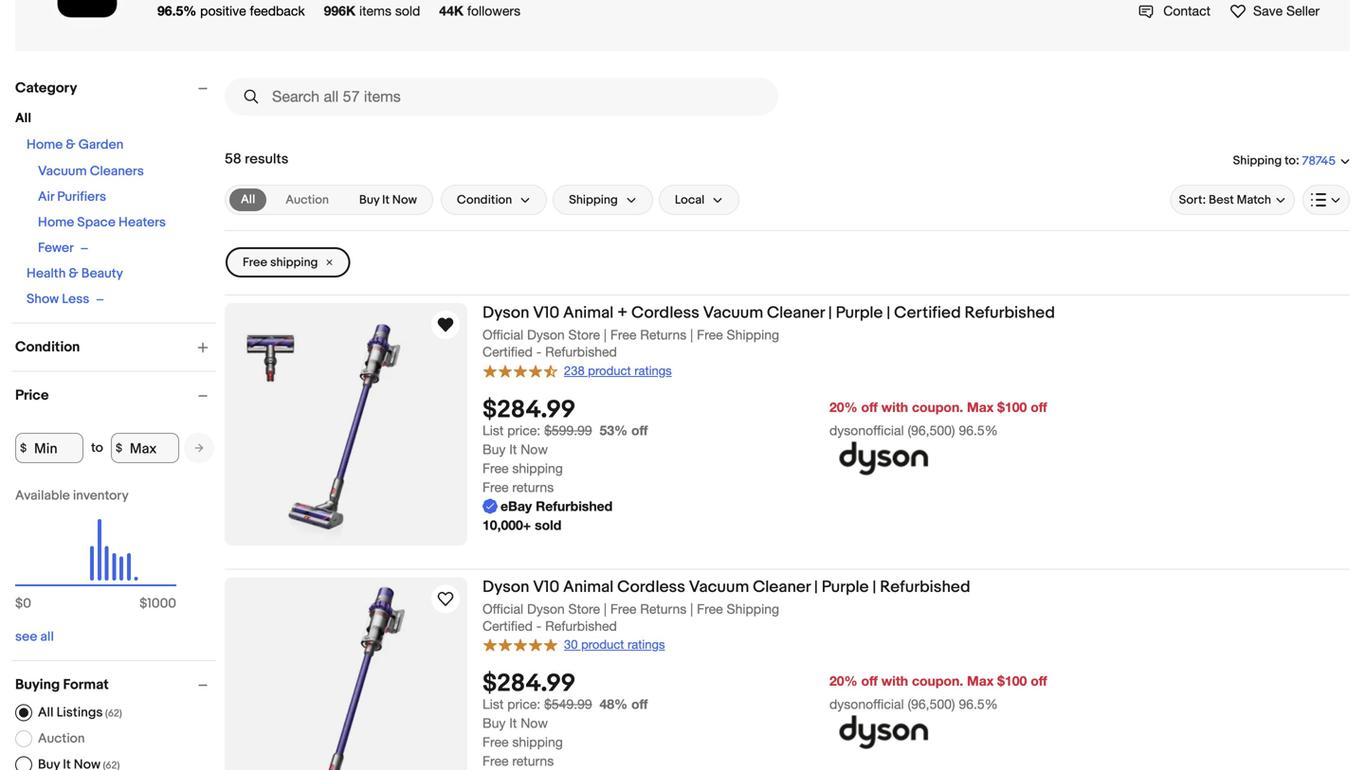 Task type: vqa. For each thing, say whether or not it's contained in the screenshot.
right AUTHENTICITY
no



Task type: describe. For each thing, give the bounding box(es) containing it.
2 vertical spatial it
[[509, 716, 517, 732]]

0 vertical spatial buy
[[359, 193, 380, 207]]

see all
[[15, 630, 54, 646]]

shipping inside dyson v10 animal cordless vacuum cleaner | purple | refurbished official dyson store | free returns | free shipping certified - refurbished
[[727, 601, 779, 617]]

ratings for cordless
[[628, 638, 665, 652]]

visit dysonofficial ebay store! image for refurbished
[[830, 714, 938, 752]]

10,000+
[[483, 517, 531, 533]]

free inside free shipping "link"
[[243, 255, 267, 270]]

1000
[[147, 596, 176, 613]]

home space heaters link
[[38, 215, 166, 231]]

$ 0
[[15, 596, 31, 613]]

- inside dyson v10 animal cordless vacuum cleaner | purple | refurbished official dyson store | free returns | free shipping certified - refurbished
[[536, 619, 542, 634]]

44k followers
[[439, 3, 521, 18]]

listings
[[56, 705, 103, 721]]

items
[[359, 3, 392, 18]]

0 vertical spatial sold
[[395, 3, 420, 18]]

air
[[38, 189, 54, 205]]

price: for $599.99
[[507, 423, 541, 438]]

cleaners
[[90, 164, 144, 180]]

see all button
[[15, 630, 54, 646]]

purple inside dyson v10 animal cordless vacuum cleaner | purple | refurbished official dyson store | free returns | free shipping certified - refurbished
[[822, 578, 869, 598]]

$284.99 for dyson v10 animal cordless vacuum cleaner | purple | refurbished
[[483, 670, 576, 699]]

20% for 20% off with coupon. max $100 off list price: $549.99 48% off
[[830, 674, 858, 689]]

inventory
[[73, 488, 129, 504]]

dyson v10 animal cordless vacuum cleaner | purple | refurbished official dyson store | free returns | free shipping certified - refurbished
[[483, 578, 971, 634]]

returns for free shipping free returns ebay refurbished 10,000+ sold
[[512, 480, 554, 495]]

2 dysonofficial from the top
[[830, 697, 904, 713]]

$ up see
[[15, 596, 23, 613]]

health & beauty
[[27, 266, 123, 282]]

best
[[1209, 193, 1234, 207]]

58
[[225, 151, 242, 168]]

ebay
[[501, 499, 532, 514]]

official inside dyson v10 animal + cordless vacuum cleaner | purple | certified refurbished official dyson store | free returns | free shipping certified - refurbished
[[483, 327, 523, 343]]

home inside vacuum cleaners air purifiers home space heaters
[[38, 215, 74, 231]]

$599.99
[[544, 423, 592, 438]]

0 vertical spatial 96.5%
[[157, 3, 197, 18]]

dyson v10 animal cordless vacuum cleaner | purple | refurbished link
[[483, 578, 1350, 601]]

& for health
[[69, 266, 78, 282]]

heaters
[[119, 215, 166, 231]]

1 vertical spatial auction
[[38, 731, 85, 747]]

0 vertical spatial now
[[392, 193, 417, 207]]

list for 20% off with coupon. max $100 off list price: $549.99 48% off
[[483, 697, 504, 713]]

free shipping
[[243, 255, 318, 270]]

all
[[40, 630, 54, 646]]

all listings (62)
[[38, 705, 122, 721]]

visit dysonofficial ebay store! image for |
[[830, 440, 938, 478]]

coupon. for 20% off with coupon. max $100 off list price: $549.99 48% off
[[912, 674, 963, 689]]

v10 for dyson v10 animal + cordless vacuum cleaner | purple | certified refurbished
[[533, 303, 560, 323]]

to inside shipping to : 78745
[[1285, 153, 1296, 168]]

max for 20% off with coupon. max $100 off list price: $599.99 53% off
[[967, 399, 994, 415]]

$284.99 for dyson v10 animal + cordless vacuum cleaner | purple | certified refurbished
[[483, 396, 576, 425]]

1 vertical spatial certified
[[483, 344, 533, 360]]

2 vertical spatial 96.5%
[[959, 697, 998, 713]]

shipping for free shipping free returns ebay refurbished 10,000+ sold
[[512, 461, 563, 476]]

238 product ratings link
[[483, 362, 672, 379]]

auction link
[[274, 189, 340, 211]]

$549.99
[[544, 697, 592, 713]]

1 vertical spatial buy
[[483, 442, 506, 457]]

dyson up 30
[[527, 601, 565, 617]]

30 product ratings
[[564, 638, 665, 652]]

with for 20% off with coupon. max $100 off list price: $549.99 48% off
[[882, 674, 908, 689]]

sort: best match
[[1179, 193, 1271, 207]]

20% off with coupon. max $100 off list price: $599.99 53% off
[[483, 399, 1047, 438]]

(62)
[[105, 708, 122, 720]]

shipping for free shipping free returns
[[512, 735, 563, 751]]

2 vertical spatial buy
[[483, 716, 506, 732]]

you are watching this item, click to unwatch image
[[434, 314, 457, 337]]

available inventory
[[15, 488, 129, 504]]

category
[[15, 80, 77, 97]]

$ 1000
[[140, 596, 176, 613]]

returns inside dyson v10 animal + cordless vacuum cleaner | purple | certified refurbished official dyson store | free returns | free shipping certified - refurbished
[[640, 327, 687, 343]]

238 product ratings
[[564, 363, 672, 378]]

48%
[[600, 697, 628, 713]]

0 vertical spatial home
[[27, 137, 63, 153]]

996k
[[324, 3, 356, 18]]

animal for +
[[563, 303, 614, 323]]

dyson up 238
[[527, 327, 565, 343]]

1 vertical spatial condition button
[[15, 339, 216, 356]]

feedback
[[250, 3, 305, 18]]

animal for cordless
[[563, 578, 614, 598]]

format
[[63, 677, 109, 694]]

graph of available inventory between $0 and $1000+ image
[[15, 488, 176, 622]]

+
[[617, 303, 628, 323]]

shipping to : 78745
[[1233, 153, 1336, 169]]

product for cordless
[[581, 638, 624, 652]]

fewer button
[[38, 240, 89, 256]]

30
[[564, 638, 578, 652]]

cleaner inside dyson v10 animal cordless vacuum cleaner | purple | refurbished official dyson store | free returns | free shipping certified - refurbished
[[753, 578, 811, 598]]

vacuum inside vacuum cleaners air purifiers home space heaters
[[38, 164, 87, 180]]

dyson v10 animal cordless vacuum cleaner | purple | refurbished heading
[[483, 578, 971, 598]]

less
[[62, 292, 89, 308]]

58 results
[[225, 151, 289, 168]]

buy it now
[[359, 193, 417, 207]]

local button
[[659, 185, 740, 215]]

certified inside dyson v10 animal cordless vacuum cleaner | purple | refurbished official dyson store | free returns | free shipping certified - refurbished
[[483, 619, 533, 634]]

free shipping free returns ebay refurbished 10,000+ sold
[[483, 461, 613, 533]]

cordless inside dyson v10 animal + cordless vacuum cleaner | purple | certified refurbished official dyson store | free returns | free shipping certified - refurbished
[[631, 303, 700, 323]]

price
[[15, 387, 49, 404]]

53%
[[600, 423, 628, 438]]

product for +
[[588, 363, 631, 378]]

dyson v10 animal + cordless vacuum cleaner | purple | certified refurbished image
[[225, 303, 467, 546]]

0 vertical spatial certified
[[894, 303, 961, 323]]

home & garden
[[27, 137, 124, 153]]

1 vertical spatial now
[[521, 442, 548, 457]]

results
[[245, 151, 289, 168]]

store inside dyson v10 animal + cordless vacuum cleaner | purple | certified refurbished official dyson store | free returns | free shipping certified - refurbished
[[568, 327, 600, 343]]

home & garden link
[[27, 137, 124, 153]]

free shipping free returns
[[483, 735, 563, 769]]

- inside dyson v10 animal + cordless vacuum cleaner | purple | certified refurbished official dyson store | free returns | free shipping certified - refurbished
[[536, 344, 542, 360]]

0 horizontal spatial to
[[91, 440, 103, 457]]

0
[[23, 596, 31, 613]]

sort:
[[1179, 193, 1206, 207]]

cordless inside dyson v10 animal cordless vacuum cleaner | purple | refurbished official dyson store | free returns | free shipping certified - refurbished
[[617, 578, 685, 598]]

All selected text field
[[241, 192, 255, 209]]

all link
[[229, 189, 267, 211]]

$ up buying format dropdown button
[[140, 596, 147, 613]]

refurbished inside free shipping free returns ebay refurbished 10,000+ sold
[[536, 499, 613, 514]]

30 product ratings link
[[483, 636, 665, 653]]

save seller
[[1253, 3, 1320, 18]]

buying format
[[15, 677, 109, 694]]

with for 20% off with coupon. max $100 off list price: $599.99 53% off
[[882, 399, 908, 415]]

local
[[675, 193, 705, 207]]

shipping button
[[553, 185, 653, 215]]

20% for 20% off with coupon. max $100 off list price: $599.99 53% off
[[830, 399, 858, 415]]

official inside dyson v10 animal cordless vacuum cleaner | purple | refurbished official dyson store | free returns | free shipping certified - refurbished
[[483, 601, 523, 617]]

dyson v10 animal + cordless vacuum cleaner | purple | certified refurbished link
[[483, 303, 1350, 327]]

vacuum cleaners air purifiers home space heaters
[[38, 164, 166, 231]]

all inside main content
[[241, 192, 255, 207]]

Maximum Value in $ text field
[[111, 433, 179, 464]]

buying
[[15, 677, 60, 694]]



Task type: locate. For each thing, give the bounding box(es) containing it.
store up 238 product ratings "link"
[[568, 327, 600, 343]]

returns up ebay refurbished text field
[[512, 480, 554, 495]]

1 horizontal spatial condition button
[[441, 185, 547, 215]]

seller
[[1287, 3, 1320, 18]]

dyson v10 animal cordless vacuum cleaner | purple | refurbished image
[[225, 578, 467, 771]]

Search all 57 items field
[[225, 78, 778, 116]]

coupon. inside 20% off with coupon. max $100 off list price: $549.99 48% off
[[912, 674, 963, 689]]

0 vertical spatial all
[[15, 110, 31, 127]]

0 vertical spatial dysonofficial (96,500) 96.5% buy it now
[[483, 423, 998, 457]]

1 vertical spatial shipping
[[512, 461, 563, 476]]

0 vertical spatial condition button
[[441, 185, 547, 215]]

buy
[[359, 193, 380, 207], [483, 442, 506, 457], [483, 716, 506, 732]]

20% inside 20% off with coupon. max $100 off list price: $549.99 48% off
[[830, 674, 858, 689]]

1 returns from the top
[[640, 327, 687, 343]]

1 animal from the top
[[563, 303, 614, 323]]

animal left +
[[563, 303, 614, 323]]

buy up free shipping free returns
[[483, 716, 506, 732]]

health & beauty link
[[27, 266, 123, 282]]

product right 30
[[581, 638, 624, 652]]

list
[[483, 423, 504, 438], [483, 697, 504, 713]]

1 vertical spatial store
[[568, 601, 600, 617]]

996k items sold
[[324, 3, 420, 18]]

v10 up '30 product ratings' link
[[533, 578, 560, 598]]

returns up 30 product ratings
[[640, 601, 687, 617]]

78745
[[1302, 154, 1336, 169]]

0 vertical spatial coupon.
[[912, 399, 963, 415]]

1 vertical spatial to
[[91, 440, 103, 457]]

product right 238
[[588, 363, 631, 378]]

2 visit dysonofficial ebay store! image from the top
[[830, 714, 938, 752]]

fewer
[[38, 240, 74, 256]]

& for home
[[66, 137, 75, 153]]

air purifiers link
[[38, 189, 106, 205]]

0 vertical spatial price:
[[507, 423, 541, 438]]

price button
[[15, 387, 216, 404]]

sold down ebay refurbished text field
[[535, 517, 562, 533]]

ratings up 48%
[[628, 638, 665, 652]]

- up '30 product ratings' link
[[536, 619, 542, 634]]

buy it now link
[[348, 189, 428, 211]]

1 vertical spatial dysonofficial (96,500) 96.5% buy it now
[[483, 697, 998, 732]]

0 vertical spatial $284.99
[[483, 396, 576, 425]]

purple inside dyson v10 animal + cordless vacuum cleaner | purple | certified refurbished official dyson store | free returns | free shipping certified - refurbished
[[836, 303, 883, 323]]

2 vertical spatial all
[[38, 705, 54, 721]]

& up less
[[69, 266, 78, 282]]

price: left $599.99
[[507, 423, 541, 438]]

1 vertical spatial animal
[[563, 578, 614, 598]]

1 vertical spatial ratings
[[628, 638, 665, 652]]

vacuum cleaners link
[[38, 164, 144, 180]]

1 vertical spatial cordless
[[617, 578, 685, 598]]

|
[[828, 303, 832, 323], [887, 303, 891, 323], [604, 327, 607, 343], [690, 327, 693, 343], [814, 578, 818, 598], [873, 578, 876, 598], [604, 601, 607, 617], [690, 601, 693, 617]]

ratings for +
[[634, 363, 672, 378]]

with down the dyson v10 animal + cordless vacuum cleaner | purple | certified refurbished link
[[882, 399, 908, 415]]

v10 inside dyson v10 animal + cordless vacuum cleaner | purple | certified refurbished official dyson store | free returns | free shipping certified - refurbished
[[533, 303, 560, 323]]

0 vertical spatial 20%
[[830, 399, 858, 415]]

1 horizontal spatial to
[[1285, 153, 1296, 168]]

2 vertical spatial shipping
[[512, 735, 563, 751]]

1 vertical spatial vacuum
[[703, 303, 763, 323]]

see
[[15, 630, 37, 646]]

v10
[[533, 303, 560, 323], [533, 578, 560, 598]]

0 vertical spatial purple
[[836, 303, 883, 323]]

it right auction link
[[382, 193, 390, 207]]

sold inside free shipping free returns ebay refurbished 10,000+ sold
[[535, 517, 562, 533]]

contact
[[1164, 3, 1211, 18]]

 (62) Items text field
[[101, 760, 120, 771]]

available
[[15, 488, 70, 504]]

0 vertical spatial returns
[[640, 327, 687, 343]]

0 vertical spatial animal
[[563, 303, 614, 323]]

:
[[1296, 153, 1300, 168]]

0 vertical spatial ratings
[[634, 363, 672, 378]]

1 vertical spatial &
[[69, 266, 78, 282]]

$100 inside 20% off with coupon. max $100 off list price: $549.99 48% off
[[998, 674, 1027, 689]]

1 price: from the top
[[507, 423, 541, 438]]

coupon. down the dyson v10 animal + cordless vacuum cleaner | purple | certified refurbished link
[[912, 399, 963, 415]]

1 horizontal spatial all
[[38, 705, 54, 721]]

buy up ebay
[[483, 442, 506, 457]]

dyson v10 animal + cordless vacuum cleaner | purple | certified refurbished official dyson store | free returns | free shipping certified - refurbished
[[483, 303, 1055, 360]]

returns inside free shipping free returns
[[512, 754, 554, 769]]

$ up available
[[20, 442, 27, 455]]

returns inside free shipping free returns ebay refurbished 10,000+ sold
[[512, 480, 554, 495]]

store inside dyson v10 animal cordless vacuum cleaner | purple | refurbished official dyson store | free returns | free shipping certified - refurbished
[[568, 601, 600, 617]]

shipping
[[270, 255, 318, 270], [512, 461, 563, 476], [512, 735, 563, 751]]

animal
[[563, 303, 614, 323], [563, 578, 614, 598]]

ratings inside "link"
[[634, 363, 672, 378]]

20% off with coupon. max $100 off list price: $549.99 48% off
[[483, 674, 1047, 713]]

match
[[1237, 193, 1271, 207]]

1 vertical spatial $100
[[998, 674, 1027, 689]]

it
[[382, 193, 390, 207], [509, 442, 517, 457], [509, 716, 517, 732]]

cordless
[[631, 303, 700, 323], [617, 578, 685, 598]]

1 with from the top
[[882, 399, 908, 415]]

all down 58 results
[[241, 192, 255, 207]]

1 vertical spatial list
[[483, 697, 504, 713]]

1 vertical spatial coupon.
[[912, 674, 963, 689]]

listing options selector. list view selected. image
[[1311, 192, 1342, 208]]

main content containing $284.99
[[225, 70, 1350, 771]]

0 horizontal spatial all
[[15, 110, 31, 127]]

& left garden
[[66, 137, 75, 153]]

shipping inside dyson v10 animal + cordless vacuum cleaner | purple | certified refurbished official dyson store | free returns | free shipping certified - refurbished
[[727, 327, 779, 343]]

96.5% positive feedback
[[157, 3, 305, 18]]

1 vertical spatial $284.99
[[483, 670, 576, 699]]

2 $100 from the top
[[998, 674, 1027, 689]]

2 vertical spatial vacuum
[[689, 578, 749, 598]]

it up ebay
[[509, 442, 517, 457]]

shipping for free shipping
[[270, 255, 318, 270]]

all down category on the top left of page
[[15, 110, 31, 127]]

1 vertical spatial product
[[581, 638, 624, 652]]

1 dysonofficial (96,500) 96.5% buy it now from the top
[[483, 423, 998, 457]]

all
[[15, 110, 31, 127], [241, 192, 255, 207], [38, 705, 54, 721]]

2 horizontal spatial all
[[241, 192, 255, 207]]

cleaner inside dyson v10 animal + cordless vacuum cleaner | purple | certified refurbished official dyson store | free returns | free shipping certified - refurbished
[[767, 303, 825, 323]]

1 v10 from the top
[[533, 303, 560, 323]]

$100 for 20% off with coupon. max $100 off list price: $549.99 48% off
[[998, 674, 1027, 689]]

2 dysonofficial (96,500) 96.5% buy it now from the top
[[483, 697, 998, 732]]

1 20% from the top
[[830, 399, 858, 415]]

product
[[588, 363, 631, 378], [581, 638, 624, 652]]

0 vertical spatial product
[[588, 363, 631, 378]]

list for 20% off with coupon. max $100 off list price: $599.99 53% off
[[483, 423, 504, 438]]

0 vertical spatial v10
[[533, 303, 560, 323]]

1 vertical spatial (96,500)
[[908, 697, 955, 713]]

vacuum
[[38, 164, 87, 180], [703, 303, 763, 323], [689, 578, 749, 598]]

 (62) Items text field
[[103, 708, 122, 720]]

price: inside 20% off with coupon. max $100 off list price: $599.99 53% off
[[507, 423, 541, 438]]

cordless up 30 product ratings
[[617, 578, 685, 598]]

max for 20% off with coupon. max $100 off list price: $549.99 48% off
[[967, 674, 994, 689]]

max inside 20% off with coupon. max $100 off list price: $549.99 48% off
[[967, 674, 994, 689]]

1 vertical spatial official
[[483, 601, 523, 617]]

positive
[[200, 3, 246, 18]]

1 vertical spatial purple
[[822, 578, 869, 598]]

price: for $549.99
[[507, 697, 541, 713]]

show less button
[[27, 292, 105, 308]]

$ up inventory
[[116, 442, 122, 455]]

0 vertical spatial max
[[967, 399, 994, 415]]

1 horizontal spatial auction
[[286, 193, 329, 207]]

returns inside dyson v10 animal cordless vacuum cleaner | purple | refurbished official dyson store | free returns | free shipping certified - refurbished
[[640, 601, 687, 617]]

purifiers
[[57, 189, 106, 205]]

&
[[66, 137, 75, 153], [69, 266, 78, 282]]

1 vertical spatial -
[[536, 619, 542, 634]]

vacuum inside dyson v10 animal cordless vacuum cleaner | purple | refurbished official dyson store | free returns | free shipping certified - refurbished
[[689, 578, 749, 598]]

0 vertical spatial (96,500)
[[908, 423, 955, 438]]

shipping
[[1233, 153, 1282, 168], [569, 193, 618, 207], [727, 327, 779, 343], [727, 601, 779, 617]]

2 vertical spatial now
[[521, 716, 548, 732]]

0 vertical spatial $100
[[998, 399, 1027, 415]]

max inside 20% off with coupon. max $100 off list price: $599.99 53% off
[[967, 399, 994, 415]]

shipping down $549.99
[[512, 735, 563, 751]]

2 (96,500) from the top
[[908, 697, 955, 713]]

dyson
[[483, 303, 529, 323], [527, 327, 565, 343], [483, 578, 529, 598], [527, 601, 565, 617]]

list inside 20% off with coupon. max $100 off list price: $599.99 53% off
[[483, 423, 504, 438]]

now
[[392, 193, 417, 207], [521, 442, 548, 457], [521, 716, 548, 732]]

2 max from the top
[[967, 674, 994, 689]]

shipping inside free shipping free returns ebay refurbished 10,000+ sold
[[512, 461, 563, 476]]

2 - from the top
[[536, 619, 542, 634]]

$284.99 down 238
[[483, 396, 576, 425]]

2 v10 from the top
[[533, 578, 560, 598]]

1 vertical spatial returns
[[512, 754, 554, 769]]

dysonofficial (96,500) 96.5% buy it now
[[483, 423, 998, 457], [483, 697, 998, 732]]

dyson right watch dyson v10 animal cordless vacuum cleaner | purple | refurbished icon
[[483, 578, 529, 598]]

2 official from the top
[[483, 601, 523, 617]]

off
[[861, 399, 878, 415], [1031, 399, 1047, 415], [631, 423, 648, 438], [861, 674, 878, 689], [1031, 674, 1047, 689], [631, 697, 648, 713]]

shipping down auction link
[[270, 255, 318, 270]]

$
[[20, 442, 27, 455], [116, 442, 122, 455], [15, 596, 23, 613], [140, 596, 147, 613]]

2 price: from the top
[[507, 697, 541, 713]]

returns down $549.99
[[512, 754, 554, 769]]

1 vertical spatial with
[[882, 674, 908, 689]]

1 returns from the top
[[512, 480, 554, 495]]

visit dysonofficial ebay store! image
[[830, 440, 938, 478], [830, 714, 938, 752]]

0 vertical spatial returns
[[512, 480, 554, 495]]

2 with from the top
[[882, 674, 908, 689]]

1 vertical spatial 96.5%
[[959, 423, 998, 438]]

vacuum inside dyson v10 animal + cordless vacuum cleaner | purple | certified refurbished official dyson store | free returns | free shipping certified - refurbished
[[703, 303, 763, 323]]

0 horizontal spatial condition button
[[15, 339, 216, 356]]

auction inside main content
[[286, 193, 329, 207]]

1 vertical spatial 20%
[[830, 674, 858, 689]]

1 vertical spatial v10
[[533, 578, 560, 598]]

list inside 20% off with coupon. max $100 off list price: $549.99 48% off
[[483, 697, 504, 713]]

watch dyson v10 animal cordless vacuum cleaner | purple | refurbished image
[[434, 588, 457, 611]]

shipping inside shipping to : 78745
[[1233, 153, 1282, 168]]

0 vertical spatial list
[[483, 423, 504, 438]]

sold right items
[[395, 3, 420, 18]]

2 coupon. from the top
[[912, 674, 963, 689]]

0 vertical spatial &
[[66, 137, 75, 153]]

price: left $549.99
[[507, 697, 541, 713]]

auction down results
[[286, 193, 329, 207]]

1 horizontal spatial sold
[[535, 517, 562, 533]]

buy right auction link
[[359, 193, 380, 207]]

garden
[[78, 137, 124, 153]]

2 vertical spatial certified
[[483, 619, 533, 634]]

cleaner
[[767, 303, 825, 323], [753, 578, 811, 598]]

space
[[77, 215, 116, 231]]

eBay Refurbished text field
[[483, 497, 613, 516]]

price: inside 20% off with coupon. max $100 off list price: $549.99 48% off
[[507, 697, 541, 713]]

coupon. down dyson v10 animal cordless vacuum cleaner | purple | refurbished link
[[912, 674, 963, 689]]

coupon. for 20% off with coupon. max $100 off list price: $599.99 53% off
[[912, 399, 963, 415]]

to left 78745
[[1285, 153, 1296, 168]]

0 horizontal spatial condition
[[15, 339, 80, 356]]

with inside 20% off with coupon. max $100 off list price: $549.99 48% off
[[882, 674, 908, 689]]

1 vertical spatial cleaner
[[753, 578, 811, 598]]

0 vertical spatial cordless
[[631, 303, 700, 323]]

0 vertical spatial auction
[[286, 193, 329, 207]]

with inside 20% off with coupon. max $100 off list price: $599.99 53% off
[[882, 399, 908, 415]]

1 visit dysonofficial ebay store! image from the top
[[830, 440, 938, 478]]

shipping up ebay refurbished text field
[[512, 461, 563, 476]]

with
[[882, 399, 908, 415], [882, 674, 908, 689]]

show less
[[27, 292, 89, 308]]

2 store from the top
[[568, 601, 600, 617]]

1 vertical spatial returns
[[640, 601, 687, 617]]

1 vertical spatial all
[[241, 192, 255, 207]]

1 vertical spatial max
[[967, 674, 994, 689]]

$100 inside 20% off with coupon. max $100 off list price: $599.99 53% off
[[998, 399, 1027, 415]]

44k
[[439, 3, 464, 18]]

refurbished
[[965, 303, 1055, 323], [545, 344, 617, 360], [536, 499, 613, 514], [880, 578, 971, 598], [545, 619, 617, 634]]

to
[[1285, 153, 1296, 168], [91, 440, 103, 457]]

dyson right the you are watching this item, click to unwatch icon
[[483, 303, 529, 323]]

max
[[967, 399, 994, 415], [967, 674, 994, 689]]

1 vertical spatial price:
[[507, 697, 541, 713]]

2 animal from the top
[[563, 578, 614, 598]]

list left $599.99
[[483, 423, 504, 438]]

1 - from the top
[[536, 344, 542, 360]]

category button
[[15, 80, 216, 97]]

0 vertical spatial condition
[[457, 193, 512, 207]]

1 vertical spatial it
[[509, 442, 517, 457]]

followers
[[467, 3, 521, 18]]

returns
[[512, 480, 554, 495], [512, 754, 554, 769]]

$100 for 20% off with coupon. max $100 off list price: $599.99 53% off
[[998, 399, 1027, 415]]

shipping inside 'dropdown button'
[[569, 193, 618, 207]]

official right watch dyson v10 animal cordless vacuum cleaner | purple | refurbished icon
[[483, 601, 523, 617]]

0 vertical spatial store
[[568, 327, 600, 343]]

health
[[27, 266, 66, 282]]

1 vertical spatial dysonofficial
[[830, 697, 904, 713]]

0 vertical spatial with
[[882, 399, 908, 415]]

0 vertical spatial to
[[1285, 153, 1296, 168]]

1 (96,500) from the top
[[908, 423, 955, 438]]

animal up '30 product ratings' link
[[563, 578, 614, 598]]

v10 up 238 product ratings "link"
[[533, 303, 560, 323]]

2 $284.99 from the top
[[483, 670, 576, 699]]

Minimum Value in $ text field
[[15, 433, 83, 464]]

auction down listings
[[38, 731, 85, 747]]

beauty
[[81, 266, 123, 282]]

1 vertical spatial home
[[38, 215, 74, 231]]

buying format button
[[15, 677, 216, 694]]

0 vertical spatial shipping
[[270, 255, 318, 270]]

238
[[564, 363, 585, 378]]

save seller button
[[1230, 1, 1320, 21]]

save
[[1253, 3, 1283, 18]]

sort: best match button
[[1171, 185, 1295, 215]]

0 vertical spatial vacuum
[[38, 164, 87, 180]]

0 vertical spatial cleaner
[[767, 303, 825, 323]]

2 20% from the top
[[830, 674, 858, 689]]

main content
[[225, 70, 1350, 771]]

2 returns from the top
[[640, 601, 687, 617]]

20% inside 20% off with coupon. max $100 off list price: $599.99 53% off
[[830, 399, 858, 415]]

2 returns from the top
[[512, 754, 554, 769]]

-
[[536, 344, 542, 360], [536, 619, 542, 634]]

0 vertical spatial it
[[382, 193, 390, 207]]

1 official from the top
[[483, 327, 523, 343]]

0 vertical spatial visit dysonofficial ebay store! image
[[830, 440, 938, 478]]

it up free shipping free returns
[[509, 716, 517, 732]]

$284.99 down 30
[[483, 670, 576, 699]]

cordless right +
[[631, 303, 700, 323]]

0 vertical spatial official
[[483, 327, 523, 343]]

2 list from the top
[[483, 697, 504, 713]]

free shipping link
[[226, 247, 350, 278]]

1 coupon. from the top
[[912, 399, 963, 415]]

1 dysonofficial from the top
[[830, 423, 904, 438]]

to right minimum value in $ text box
[[91, 440, 103, 457]]

list up free shipping free returns
[[483, 697, 504, 713]]

contact link
[[1139, 3, 1211, 19]]

0 vertical spatial dysonofficial
[[830, 423, 904, 438]]

0 horizontal spatial auction
[[38, 731, 85, 747]]

returns up the 238 product ratings on the top left of page
[[640, 327, 687, 343]]

home up air
[[27, 137, 63, 153]]

1 store from the top
[[568, 327, 600, 343]]

- up 238 product ratings "link"
[[536, 344, 542, 360]]

condition
[[457, 193, 512, 207], [15, 339, 80, 356]]

0 vertical spatial -
[[536, 344, 542, 360]]

0 horizontal spatial sold
[[395, 3, 420, 18]]

product inside "link"
[[588, 363, 631, 378]]

shipping inside free shipping free returns
[[512, 735, 563, 751]]

show
[[27, 292, 59, 308]]

1 $284.99 from the top
[[483, 396, 576, 425]]

1 max from the top
[[967, 399, 994, 415]]

1 $100 from the top
[[998, 399, 1027, 415]]

ratings right 238
[[634, 363, 672, 378]]

store up '30 product ratings' link
[[568, 601, 600, 617]]

with down dyson v10 animal cordless vacuum cleaner | purple | refurbished link
[[882, 674, 908, 689]]

shipping inside "link"
[[270, 255, 318, 270]]

1 vertical spatial sold
[[535, 517, 562, 533]]

dyson v10 animal + cordless vacuum cleaner | purple | certified refurbished heading
[[483, 303, 1055, 323]]

animal inside dyson v10 animal + cordless vacuum cleaner | purple | certified refurbished official dyson store | free returns | free shipping certified - refurbished
[[563, 303, 614, 323]]

v10 inside dyson v10 animal cordless vacuum cleaner | purple | refurbished official dyson store | free returns | free shipping certified - refurbished
[[533, 578, 560, 598]]

official right the you are watching this item, click to unwatch icon
[[483, 327, 523, 343]]

animal inside dyson v10 animal cordless vacuum cleaner | purple | refurbished official dyson store | free returns | free shipping certified - refurbished
[[563, 578, 614, 598]]

1 vertical spatial visit dysonofficial ebay store! image
[[830, 714, 938, 752]]

home up fewer
[[38, 215, 74, 231]]

1 horizontal spatial condition
[[457, 193, 512, 207]]

1 list from the top
[[483, 423, 504, 438]]

returns for free shipping free returns
[[512, 754, 554, 769]]

all down buying
[[38, 705, 54, 721]]

1 vertical spatial condition
[[15, 339, 80, 356]]

v10 for dyson v10 animal cordless vacuum cleaner | purple | refurbished
[[533, 578, 560, 598]]

free
[[243, 255, 267, 270], [610, 327, 637, 343], [697, 327, 723, 343], [483, 461, 509, 476], [483, 480, 509, 495], [610, 601, 637, 617], [697, 601, 723, 617], [483, 735, 509, 751], [483, 754, 509, 769]]

coupon. inside 20% off with coupon. max $100 off list price: $599.99 53% off
[[912, 399, 963, 415]]

condition button inside main content
[[441, 185, 547, 215]]



